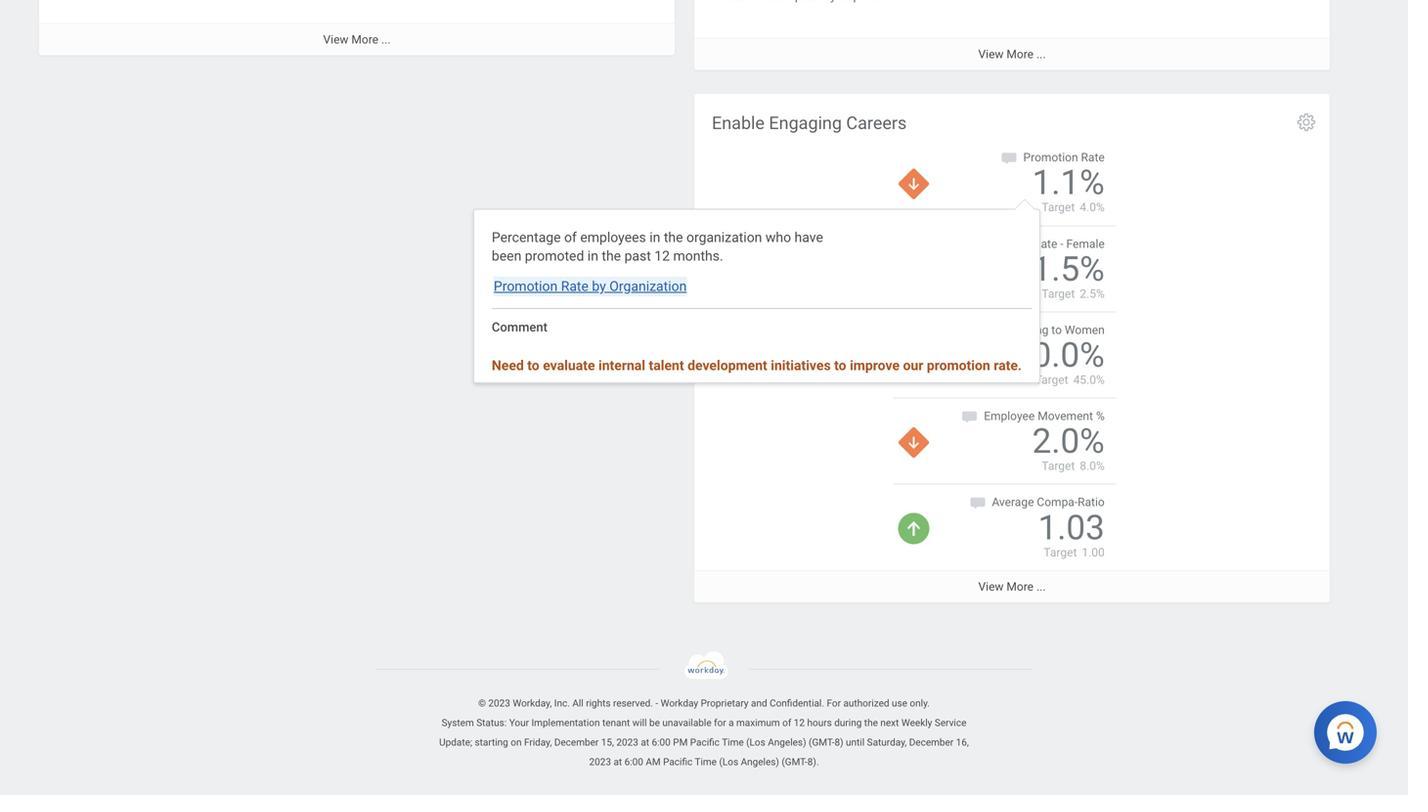 Task type: describe. For each thing, give the bounding box(es) containing it.
employee
[[984, 409, 1035, 423]]

starting
[[475, 736, 508, 748]]

for
[[714, 717, 726, 729]]

for
[[827, 697, 841, 709]]

only.
[[910, 697, 930, 709]]

45.0%
[[1073, 373, 1105, 387]]

saturday,
[[867, 736, 907, 748]]

rate.
[[994, 357, 1022, 373]]

promotion rate
[[1023, 151, 1105, 164]]

... inside competency gap analysis element
[[1037, 47, 1046, 61]]

1 horizontal spatial at
[[641, 736, 649, 748]]

system
[[442, 717, 474, 729]]

% of all promotions going to women
[[916, 323, 1105, 337]]

12 inside © 2023 workday, inc. all rights reserved. - workday proprietary and confidential. for authorized use only. system status: your implementation tenant will be unavailable for a maximum of 12 hours during the next weekly service update; starting on friday, december 15, 2023 at 6:00 pm pacific time (los angeles) (gmt-8) until saturday, december 16, 2023 at 6:00 am pacific time (los angeles) (gmt-8).
[[794, 717, 805, 729]]

friday,
[[524, 736, 552, 748]]

and
[[751, 697, 767, 709]]

need to evaluate internal talent development initiatives to improve our promotion rate.
[[492, 357, 1022, 373]]

organization who
[[687, 229, 791, 245]]

the inside © 2023 workday, inc. all rights reserved. - workday proprietary and confidential. for authorized use only. system status: your implementation tenant will be unavailable for a maximum of 12 hours during the next weekly service update; starting on friday, december 15, 2023 at 6:00 pm pacific time (los angeles) (gmt-8) until saturday, december 16, 2023 at 6:00 am pacific time (los angeles) (gmt-8).
[[864, 717, 878, 729]]

promotion rate by organization link
[[494, 277, 687, 296]]

1 horizontal spatial to
[[834, 357, 847, 373]]

reserved.
[[613, 697, 653, 709]]

employees
[[580, 229, 646, 245]]

rate for promotion rate by organization
[[561, 278, 589, 294]]

enable
[[712, 113, 765, 133]]

2.0% target 8.0%
[[1032, 421, 1105, 473]]

promotion rate - female
[[976, 237, 1105, 251]]

during
[[834, 717, 862, 729]]

status:
[[476, 717, 507, 729]]

configure enable engaging careers image
[[1296, 111, 1317, 133]]

to inside enable engaging careers element
[[1052, 323, 1062, 337]]

enable engaging careers
[[712, 113, 907, 133]]

2.5%
[[1080, 287, 1105, 301]]

2 horizontal spatial 2023
[[617, 736, 638, 748]]

1 horizontal spatial 2023
[[589, 756, 611, 768]]

15,
[[601, 736, 614, 748]]

promoted in
[[525, 248, 598, 264]]

pm
[[673, 736, 688, 748]]

0 vertical spatial time
[[722, 736, 744, 748]]

rate for promotion rate
[[1081, 151, 1105, 164]]

your
[[509, 717, 529, 729]]

1 horizontal spatial 6:00
[[652, 736, 671, 748]]

1 vertical spatial (los
[[719, 756, 738, 768]]

footer containing © 2023 workday, inc. all rights reserved. - workday proprietary and confidential. for authorized use only. system status: your implementation tenant will be unavailable for a maximum of 12 hours during the next weekly service update; starting on friday, december 15, 2023 at 6:00 pm pacific time (los angeles) (gmt-8) until saturday, december 16, 2023 at 6:00 am pacific time (los angeles) (gmt-8).
[[0, 651, 1408, 772]]

0 vertical spatial (gmt-
[[809, 736, 835, 748]]

in
[[650, 229, 660, 245]]

confidential.
[[770, 697, 824, 709]]

employee movement %
[[984, 409, 1105, 423]]

rights
[[586, 697, 611, 709]]

promotion for promotion rate
[[1023, 151, 1078, 164]]

use
[[892, 697, 908, 709]]

down bad image
[[898, 427, 929, 458]]

0 vertical spatial the
[[664, 229, 683, 245]]

our
[[903, 357, 924, 373]]

target for 60.0%
[[1035, 373, 1068, 387]]

need
[[492, 357, 524, 373]]

careers
[[846, 113, 907, 133]]

organization
[[610, 278, 687, 294]]

percentage
[[492, 229, 561, 245]]

0 horizontal spatial 2023
[[488, 697, 510, 709]]

2 december from the left
[[909, 736, 954, 748]]

1 vertical spatial (gmt-
[[782, 756, 808, 768]]

neutral warning image
[[898, 258, 929, 282]]

1 vertical spatial pacific
[[663, 756, 693, 768]]

have
[[795, 229, 823, 245]]

service
[[935, 717, 967, 729]]

been
[[492, 248, 522, 264]]

0 vertical spatial pacific
[[690, 736, 720, 748]]

average
[[992, 496, 1034, 509]]

months.
[[673, 248, 723, 264]]

0 vertical spatial view more ...
[[323, 33, 391, 46]]

competency gap analysis element
[[694, 0, 1330, 70]]

8)
[[835, 736, 844, 748]]

maximum
[[736, 717, 780, 729]]

workday
[[661, 697, 698, 709]]

1 december from the left
[[554, 736, 599, 748]]

1 horizontal spatial (los
[[746, 736, 766, 748]]

going
[[1020, 323, 1049, 337]]

internal
[[599, 357, 645, 373]]

up good image
[[898, 513, 929, 544]]

view more ... inside enable engaging careers element
[[978, 580, 1046, 594]]

all
[[572, 697, 584, 709]]

authorized
[[843, 697, 889, 709]]

4.0%
[[1080, 201, 1105, 214]]

unavailable
[[662, 717, 712, 729]]

engaging
[[769, 113, 842, 133]]

development
[[688, 357, 767, 373]]

promotion for promotion rate - female
[[976, 237, 1031, 251]]

implementation
[[531, 717, 600, 729]]

past
[[624, 248, 651, 264]]



Task type: vqa. For each thing, say whether or not it's contained in the screenshot.
banner
no



Task type: locate. For each thing, give the bounding box(es) containing it.
promotions
[[956, 323, 1017, 337]]

1 horizontal spatial -
[[1060, 237, 1064, 251]]

workday,
[[513, 697, 552, 709]]

2 vertical spatial rate
[[561, 278, 589, 294]]

have been promoted in the past 12 months.
[[492, 229, 827, 264]]

view inside enable engaging careers element
[[978, 580, 1004, 594]]

0 horizontal spatial at
[[614, 756, 622, 768]]

at
[[641, 736, 649, 748], [614, 756, 622, 768]]

target inside 60.0% target 45.0%
[[1035, 373, 1068, 387]]

1 vertical spatial at
[[614, 756, 622, 768]]

of inside dialog
[[564, 229, 577, 245]]

to right the need
[[527, 357, 540, 373]]

1.03
[[1038, 507, 1105, 547]]

tenant
[[602, 717, 630, 729]]

- inside © 2023 workday, inc. all rights reserved. - workday proprietary and confidential. for authorized use only. system status: your implementation tenant will be unavailable for a maximum of 12 hours during the next weekly service update; starting on friday, december 15, 2023 at 6:00 pm pacific time (los angeles) (gmt-8) until saturday, december 16, 2023 at 6:00 am pacific time (los angeles) (gmt-8).
[[656, 697, 658, 709]]

0 horizontal spatial %
[[916, 323, 924, 337]]

2023 down '15,'
[[589, 756, 611, 768]]

1 horizontal spatial time
[[722, 736, 744, 748]]

2.0%
[[1032, 421, 1105, 461]]

improve
[[850, 357, 900, 373]]

0 horizontal spatial time
[[695, 756, 717, 768]]

% right "movement"
[[1096, 409, 1105, 423]]

pacific
[[690, 736, 720, 748], [663, 756, 693, 768]]

target for 1.5%
[[1042, 287, 1075, 301]]

view
[[323, 33, 349, 46], [978, 47, 1004, 61], [978, 580, 1004, 594]]

ratio
[[1078, 496, 1105, 509]]

rate inside dialog
[[561, 278, 589, 294]]

women
[[1065, 323, 1105, 337]]

0 horizontal spatial (los
[[719, 756, 738, 768]]

0 vertical spatial 2023
[[488, 697, 510, 709]]

all
[[941, 323, 953, 337]]

down bad image
[[898, 168, 929, 200]]

2 vertical spatial the
[[864, 717, 878, 729]]

(los down maximum at right
[[746, 736, 766, 748]]

the inside have been promoted in the past 12 months.
[[602, 248, 621, 264]]

promotion for promotion rate by organization
[[494, 278, 558, 294]]

next
[[881, 717, 899, 729]]

... inside enable engaging careers element
[[1037, 580, 1046, 594]]

update;
[[439, 736, 472, 748]]

target inside 2.0% target 8.0%
[[1042, 459, 1075, 473]]

0 horizontal spatial rate
[[561, 278, 589, 294]]

target inside 1.1% target 4.0%
[[1042, 201, 1075, 214]]

1 vertical spatial the
[[602, 248, 621, 264]]

1.00
[[1082, 546, 1105, 559]]

16,
[[956, 736, 969, 748]]

-
[[1060, 237, 1064, 251], [656, 697, 658, 709]]

1 vertical spatial view
[[978, 47, 1004, 61]]

proprietary
[[701, 697, 749, 709]]

2 vertical spatial 2023
[[589, 756, 611, 768]]

pacific right the pm
[[690, 736, 720, 748]]

0 horizontal spatial the
[[602, 248, 621, 264]]

target up employee movement %
[[1035, 373, 1068, 387]]

0 vertical spatial more
[[351, 33, 379, 46]]

0 vertical spatial at
[[641, 736, 649, 748]]

1 horizontal spatial of
[[783, 717, 791, 729]]

movement
[[1038, 409, 1093, 423]]

2023
[[488, 697, 510, 709], [617, 736, 638, 748], [589, 756, 611, 768]]

of for percentage
[[564, 229, 577, 245]]

time down a
[[722, 736, 744, 748]]

2 vertical spatial of
[[783, 717, 791, 729]]

0 horizontal spatial (gmt-
[[782, 756, 808, 768]]

female
[[1067, 237, 1105, 251]]

1 horizontal spatial 12
[[794, 717, 805, 729]]

2023 right '15,'
[[617, 736, 638, 748]]

evaluate
[[543, 357, 595, 373]]

average compa-ratio
[[992, 496, 1105, 509]]

0 horizontal spatial 12
[[655, 248, 670, 264]]

6:00 left the pm
[[652, 736, 671, 748]]

2 vertical spatial view more ...
[[978, 580, 1046, 594]]

- up be
[[656, 697, 658, 709]]

1 vertical spatial 2023
[[617, 736, 638, 748]]

compa-
[[1037, 496, 1078, 509]]

december down the weekly
[[909, 736, 954, 748]]

60.0%
[[1013, 335, 1105, 375]]

© 2023 workday, inc. all rights reserved. - workday proprietary and confidential. for authorized use only. system status: your implementation tenant will be unavailable for a maximum of 12 hours during the next weekly service update; starting on friday, december 15, 2023 at 6:00 pm pacific time (los angeles) (gmt-8) until saturday, december 16, 2023 at 6:00 am pacific time (los angeles) (gmt-8).
[[439, 697, 969, 768]]

view more ... inside competency gap analysis element
[[978, 47, 1046, 61]]

0 horizontal spatial -
[[656, 697, 658, 709]]

percentage of employees in the organization who
[[492, 229, 791, 245]]

to right going
[[1052, 323, 1062, 337]]

1.1%
[[1032, 163, 1105, 203]]

6:00 left am
[[625, 756, 643, 768]]

©
[[478, 697, 486, 709]]

more inside enable engaging careers element
[[1007, 580, 1034, 594]]

promotion
[[1023, 151, 1078, 164], [976, 237, 1031, 251], [494, 278, 558, 294]]

more inside competency gap analysis element
[[1007, 47, 1034, 61]]

0 vertical spatial of
[[564, 229, 577, 245]]

the left next
[[864, 717, 878, 729]]

0 horizontal spatial december
[[554, 736, 599, 748]]

2 vertical spatial ...
[[1037, 580, 1046, 594]]

rate left female
[[1034, 237, 1057, 251]]

at down '15,'
[[614, 756, 622, 768]]

target left '4.0%'
[[1042, 201, 1075, 214]]

% left all
[[916, 323, 924, 337]]

2 horizontal spatial rate
[[1081, 151, 1105, 164]]

december down implementation
[[554, 736, 599, 748]]

12 down in
[[655, 248, 670, 264]]

2023 right "©"
[[488, 697, 510, 709]]

0 vertical spatial ...
[[381, 33, 391, 46]]

(los down a
[[719, 756, 738, 768]]

target
[[1042, 201, 1075, 214], [1042, 287, 1075, 301], [1035, 373, 1068, 387], [1042, 459, 1075, 473], [1044, 546, 1077, 559]]

1 vertical spatial more
[[1007, 47, 1034, 61]]

0 vertical spatial 12
[[655, 248, 670, 264]]

1 vertical spatial time
[[695, 756, 717, 768]]

1 vertical spatial 6:00
[[625, 756, 643, 768]]

0 vertical spatial (los
[[746, 736, 766, 748]]

2 horizontal spatial of
[[927, 323, 938, 337]]

0 horizontal spatial 6:00
[[625, 756, 643, 768]]

1 vertical spatial 12
[[794, 717, 805, 729]]

1.03 target 1.00
[[1038, 507, 1105, 559]]

of down "confidential."
[[783, 717, 791, 729]]

60.0% target 45.0%
[[1013, 335, 1105, 387]]

target for 2.0%
[[1042, 459, 1075, 473]]

1 horizontal spatial rate
[[1034, 237, 1057, 251]]

1 vertical spatial angeles)
[[741, 756, 779, 768]]

be
[[649, 717, 660, 729]]

enable engaging careers element
[[694, 94, 1330, 602]]

(gmt-
[[809, 736, 835, 748], [782, 756, 808, 768]]

0 vertical spatial view
[[323, 33, 349, 46]]

of inside © 2023 workday, inc. all rights reserved. - workday proprietary and confidential. for authorized use only. system status: your implementation tenant will be unavailable for a maximum of 12 hours during the next weekly service update; starting on friday, december 15, 2023 at 6:00 pm pacific time (los angeles) (gmt-8) until saturday, december 16, 2023 at 6:00 am pacific time (los angeles) (gmt-8).
[[783, 717, 791, 729]]

0 vertical spatial angeles)
[[768, 736, 806, 748]]

1.5% target 2.5%
[[1032, 249, 1105, 301]]

will
[[632, 717, 647, 729]]

12 down "confidential."
[[794, 717, 805, 729]]

0 horizontal spatial to
[[527, 357, 540, 373]]

target left 8.0%
[[1042, 459, 1075, 473]]

0 vertical spatial 6:00
[[652, 736, 671, 748]]

view more ...
[[323, 33, 391, 46], [978, 47, 1046, 61], [978, 580, 1046, 594]]

at down will
[[641, 736, 649, 748]]

- left female
[[1060, 237, 1064, 251]]

8.0%
[[1080, 459, 1105, 473]]

hours
[[807, 717, 832, 729]]

inc.
[[554, 697, 570, 709]]

2 vertical spatial more
[[1007, 580, 1034, 594]]

2 vertical spatial promotion
[[494, 278, 558, 294]]

dialog
[[473, 189, 1041, 383]]

to
[[1052, 323, 1062, 337], [527, 357, 540, 373], [834, 357, 847, 373]]

pacific down the pm
[[663, 756, 693, 768]]

2 horizontal spatial to
[[1052, 323, 1062, 337]]

1 vertical spatial -
[[656, 697, 658, 709]]

of left all
[[927, 323, 938, 337]]

initiatives
[[771, 357, 831, 373]]

0 vertical spatial rate
[[1081, 151, 1105, 164]]

target left 2.5%
[[1042, 287, 1075, 301]]

target inside 1.5% target 2.5%
[[1042, 287, 1075, 301]]

view inside competency gap analysis element
[[978, 47, 1004, 61]]

am
[[646, 756, 661, 768]]

up good image
[[898, 341, 929, 372]]

rate for promotion rate - female
[[1034, 237, 1057, 251]]

talent
[[649, 357, 684, 373]]

time down for
[[695, 756, 717, 768]]

to left improve
[[834, 357, 847, 373]]

promotion down been
[[494, 278, 558, 294]]

- inside enable engaging careers element
[[1060, 237, 1064, 251]]

1 vertical spatial rate
[[1034, 237, 1057, 251]]

6:00
[[652, 736, 671, 748], [625, 756, 643, 768]]

1 horizontal spatial (gmt-
[[809, 736, 835, 748]]

8).
[[808, 756, 819, 768]]

1 horizontal spatial %
[[1096, 409, 1105, 423]]

promotion left 1.5%
[[976, 237, 1031, 251]]

rate up '4.0%'
[[1081, 151, 1105, 164]]

1.5%
[[1032, 249, 1105, 289]]

2 horizontal spatial the
[[864, 717, 878, 729]]

footer
[[0, 651, 1408, 772]]

comment
[[492, 320, 548, 334]]

target left 1.00
[[1044, 546, 1077, 559]]

weekly
[[902, 717, 932, 729]]

december
[[554, 736, 599, 748], [909, 736, 954, 748]]

2 vertical spatial view
[[978, 580, 1004, 594]]

1 vertical spatial %
[[1096, 409, 1105, 423]]

of up the promoted in
[[564, 229, 577, 245]]

the right in
[[664, 229, 683, 245]]

more
[[351, 33, 379, 46], [1007, 47, 1034, 61], [1007, 580, 1034, 594]]

0 vertical spatial %
[[916, 323, 924, 337]]

promotion inside dialog
[[494, 278, 558, 294]]

on
[[511, 736, 522, 748]]

1 vertical spatial ...
[[1037, 47, 1046, 61]]

1 vertical spatial view more ...
[[978, 47, 1046, 61]]

the down employees
[[602, 248, 621, 264]]

target inside the 1.03 target 1.00
[[1044, 546, 1077, 559]]

a
[[729, 717, 734, 729]]

12 inside have been promoted in the past 12 months.
[[655, 248, 670, 264]]

0 vertical spatial -
[[1060, 237, 1064, 251]]

1 vertical spatial promotion
[[976, 237, 1031, 251]]

1 horizontal spatial the
[[664, 229, 683, 245]]

0 vertical spatial promotion
[[1023, 151, 1078, 164]]

1 vertical spatial of
[[927, 323, 938, 337]]

of for %
[[927, 323, 938, 337]]

target for 1.1%
[[1042, 201, 1075, 214]]

of
[[564, 229, 577, 245], [927, 323, 938, 337], [783, 717, 791, 729]]

promotion rate by organization
[[494, 278, 687, 294]]

target for 1.03
[[1044, 546, 1077, 559]]

1.1% target 4.0%
[[1032, 163, 1105, 214]]

promotion
[[927, 357, 990, 373]]

1 horizontal spatial december
[[909, 736, 954, 748]]

by
[[592, 278, 606, 294]]

0 horizontal spatial of
[[564, 229, 577, 245]]

rate left by
[[561, 278, 589, 294]]

of inside enable engaging careers element
[[927, 323, 938, 337]]

promotion up promotion rate - female
[[1023, 151, 1078, 164]]

dialog containing percentage of employees in the
[[473, 189, 1041, 383]]



